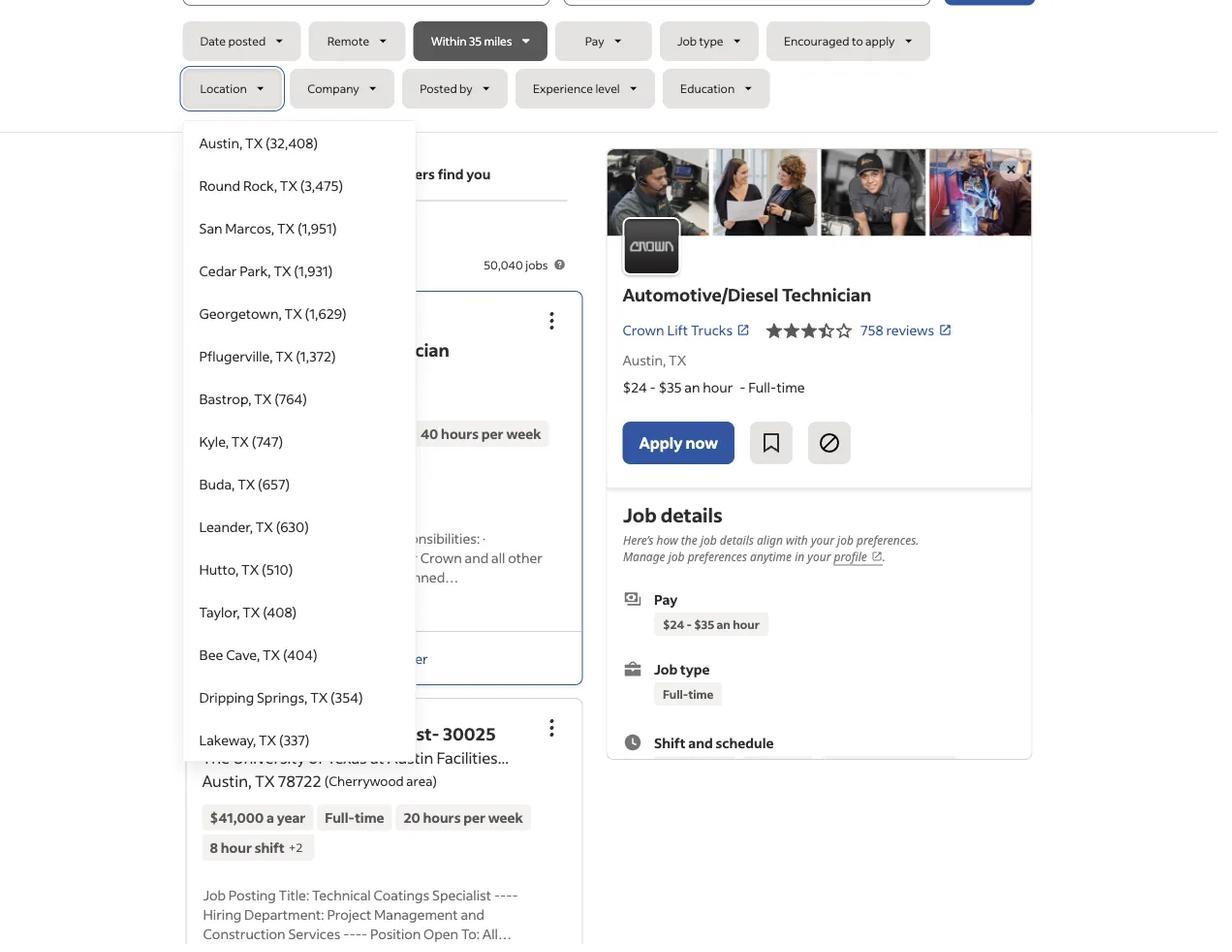 Task type: describe. For each thing, give the bounding box(es) containing it.
remote button
[[309, 21, 406, 61]]

tx left (764) on the left top
[[254, 390, 272, 407]]

0 vertical spatial full-
[[749, 378, 777, 395]]

50,040
[[484, 257, 523, 272]]

bee cave, tx (404)
[[199, 646, 318, 663]]

shift for 8 hour shift + 2
[[255, 839, 285, 857]]

not interested image
[[818, 431, 841, 455]]

technical coating specialist- 30025 the university of texas at austin facilities... austin, tx 78722 ( cherrywood area )
[[202, 723, 509, 791]]

0 vertical spatial time
[[777, 378, 805, 395]]

hutto, tx (510)
[[199, 560, 293, 578]]

(
[[325, 773, 329, 790]]

days
[[248, 599, 273, 614]]

$41,000
[[210, 809, 264, 827]]

1 vertical spatial $35
[[246, 425, 270, 442]]

leander, tx (630)
[[199, 518, 309, 535]]

1 vertical spatial $24 - $35 an hour
[[663, 616, 760, 632]]

4
[[239, 599, 246, 614]]

austin, down crown lift trucks
[[623, 351, 666, 368]]

30025
[[443, 723, 496, 745]]

experience
[[533, 81, 593, 96]]

week for 40 hours per week
[[507, 425, 541, 442]]

posted
[[228, 33, 266, 48]]

per for 20 hours per week
[[464, 809, 486, 827]]

project
[[327, 906, 372, 923]]

urgently hiring
[[211, 311, 295, 326]]

tx left the (354)
[[310, 688, 328, 706]]

tx down crown lift trucks
[[669, 351, 687, 368]]

san
[[199, 219, 223, 237]]

1 horizontal spatial job
[[700, 532, 717, 548]]

perform
[[264, 568, 316, 585]]

planned…
[[394, 568, 459, 585]]

0 vertical spatial jobs
[[201, 225, 224, 240]]

1 horizontal spatial automotive/diesel
[[623, 283, 779, 306]]

0 horizontal spatial all
[[319, 568, 333, 585]]

(1,951)
[[298, 219, 337, 237]]

round rock, tx (3,475)
[[199, 176, 343, 194]]

0 horizontal spatial with
[[313, 650, 340, 667]]

0 horizontal spatial $24 - $35 an hour
[[210, 425, 323, 442]]

(657)
[[258, 475, 290, 493]]

job up the here's on the right bottom
[[623, 502, 657, 527]]

buda, tx (657)
[[199, 475, 290, 493]]

(630)
[[276, 518, 309, 535]]

san marcos, tx (1,951) link
[[184, 207, 415, 249]]

how
[[656, 532, 678, 548]]

find
[[438, 165, 464, 183]]

specialist
[[432, 886, 491, 904]]

dripping
[[199, 688, 254, 706]]

job type button
[[660, 21, 759, 61]]

1 horizontal spatial technician
[[361, 339, 450, 361]]

0 vertical spatial ·
[[483, 529, 486, 547]]

miles
[[484, 33, 512, 48]]

leander, tx (630) link
[[184, 505, 415, 548]]

1 vertical spatial type
[[680, 660, 710, 678]]

apply now button
[[623, 422, 735, 464]]

the
[[202, 748, 230, 768]]

(337)
[[279, 731, 310, 748]]

78722
[[278, 771, 321, 791]]

department:
[[244, 906, 324, 923]]

shift
[[654, 734, 685, 751]]

date posted button
[[183, 21, 301, 61]]

0 horizontal spatial automotive/diesel
[[202, 339, 357, 361]]

buda, tx (657) link
[[184, 462, 415, 505]]

construction
[[203, 925, 286, 942]]

within 35 miles button
[[414, 21, 548, 61]]

shift and schedule
[[654, 734, 774, 751]]

0 vertical spatial in
[[226, 225, 236, 240]]

profile
[[834, 549, 867, 565]]

1 horizontal spatial full-time
[[663, 686, 714, 701]]

job inside job type dropdown button
[[678, 33, 697, 48]]

job actions menu is collapsed image for the university of texas at austin facilities...
[[541, 716, 564, 740]]

lift for crown lift trucks
[[667, 322, 688, 339]]

similar
[[240, 650, 281, 667]]

none search field containing austin, tx (32,408)
[[183, 0, 1036, 762]]

tx up upload your resume link
[[245, 134, 263, 151]]

0 horizontal spatial full-
[[325, 809, 355, 827]]

as
[[891, 760, 903, 775]]

(510)
[[262, 560, 293, 578]]

1 vertical spatial ·
[[258, 568, 262, 585]]

hour up now
[[703, 378, 733, 395]]

type inside dropdown button
[[700, 33, 724, 48]]

0 horizontal spatial job
[[668, 549, 685, 565]]

sort by: relevance - date
[[201, 255, 356, 272]]

hour down "shift"
[[672, 760, 699, 775]]

per for 40 hours per week
[[482, 425, 504, 442]]

20 hours per week
[[404, 809, 523, 827]]

1 vertical spatial apply
[[264, 493, 298, 511]]

tx left the (1,629)
[[285, 304, 302, 322]]

2 horizontal spatial job
[[837, 532, 854, 548]]

other
[[508, 549, 543, 566]]

urgently
[[211, 311, 260, 326]]

1 vertical spatial in
[[795, 549, 804, 565]]

at
[[370, 748, 385, 768]]

1 horizontal spatial an
[[685, 378, 700, 395]]

50,040 jobs
[[484, 257, 548, 272]]

here's
[[623, 532, 653, 548]]

company
[[308, 81, 360, 96]]

bee
[[199, 646, 223, 663]]

align
[[757, 532, 783, 548]]

hours for 40
[[441, 425, 479, 442]]

)
[[433, 773, 437, 790]]

bastrop, tx (764) link
[[184, 377, 415, 420]]

coating
[[284, 723, 349, 745]]

kyle, tx (747)
[[199, 432, 283, 450]]

lakeway, tx (337)
[[199, 731, 310, 748]]

tx right cave,
[[263, 646, 280, 663]]

date
[[200, 33, 226, 48]]

now
[[686, 433, 718, 453]]

1 vertical spatial details
[[720, 532, 754, 548]]

2 horizontal spatial an
[[717, 616, 730, 632]]

2
[[296, 840, 303, 855]]

tx up the relevance
[[278, 225, 293, 240]]

upload
[[201, 165, 248, 183]]

georgetown, tx (1,629)
[[199, 304, 347, 322]]

20
[[404, 809, 420, 827]]

cedar
[[199, 262, 237, 279]]

manage job preferences anytime in your
[[623, 549, 834, 565]]

technician inside field service technician job responsibilities: · troubleshoot, diagnose and repair crown and all other forklifts. · perform all assigned planned…
[[284, 529, 351, 547]]

2 vertical spatial $24
[[663, 616, 684, 632]]

weekends as needed
[[830, 760, 947, 775]]

1 vertical spatial $24
[[210, 425, 235, 442]]

crown for crown lift trucks austin, tx
[[202, 364, 250, 384]]

trucks for crown lift trucks austin, tx
[[280, 364, 328, 384]]

view
[[206, 650, 237, 667]]

within 35 miles
[[431, 33, 512, 48]]

lakeway, tx (337) link
[[184, 718, 415, 761]]

cedar park, tx (1,931)
[[199, 262, 333, 279]]

0 horizontal spatial time
[[355, 809, 384, 827]]

easily apply
[[225, 493, 298, 511]]

1 vertical spatial time
[[688, 686, 714, 701]]

tx inside 'crown lift trucks austin, tx'
[[255, 387, 275, 407]]

hours for 20
[[423, 809, 461, 827]]

technical coating specialist- 30025 button
[[202, 723, 496, 745]]

help icon image
[[552, 257, 568, 272]]

austin, inside 'search box'
[[199, 134, 243, 151]]

+
[[289, 840, 296, 855]]

8 for 8 hour shift + 2
[[210, 839, 218, 857]]



Task type: vqa. For each thing, say whether or not it's contained in the screenshot.
Bastrop, Tx (764)
yes



Task type: locate. For each thing, give the bounding box(es) containing it.
with right align
[[786, 532, 808, 548]]

0 horizontal spatial apply
[[264, 493, 298, 511]]

an down austin, tx
[[685, 378, 700, 395]]

and
[[354, 549, 378, 566], [465, 549, 489, 566], [688, 734, 713, 751], [461, 906, 485, 923]]

kyle,
[[199, 432, 229, 450]]

1 horizontal spatial lift
[[667, 322, 688, 339]]

overtime
[[752, 760, 805, 775]]

1 vertical spatial technician
[[361, 339, 450, 361]]

posted by
[[420, 81, 473, 96]]

0 vertical spatial all
[[492, 549, 505, 566]]

all down "diagnose"
[[319, 568, 333, 585]]

job actions menu is collapsed image
[[541, 309, 564, 332], [541, 716, 564, 740]]

0 horizontal spatial full-time
[[325, 809, 384, 827]]

1 horizontal spatial all
[[492, 549, 505, 566]]

apply down (657)
[[264, 493, 298, 511]]

0 vertical spatial automotive/diesel
[[623, 283, 779, 306]]

0 vertical spatial your
[[250, 165, 281, 183]]

0 vertical spatial technician
[[782, 283, 872, 306]]

0 vertical spatial technical
[[202, 723, 280, 745]]

type up shift and schedule
[[680, 660, 710, 678]]

1 vertical spatial week
[[488, 809, 523, 827]]

hiring
[[203, 906, 242, 923]]

close job details image
[[1000, 158, 1023, 181]]

cherrywood
[[329, 773, 404, 790]]

1 vertical spatial hours
[[423, 809, 461, 827]]

1 horizontal spatial $24 - $35 an hour
[[663, 616, 760, 632]]

0 vertical spatial $24
[[623, 378, 647, 395]]

job inside field service technician job responsibilities: · troubleshoot, diagnose and repair crown and all other forklifts. · perform all assigned planned…
[[354, 529, 377, 547]]

full- up "shift"
[[663, 686, 688, 701]]

1 vertical spatial pay
[[654, 590, 677, 608]]

tx right rock,
[[280, 176, 298, 194]]

technical
[[202, 723, 280, 745], [312, 886, 371, 904]]

time up shift and schedule
[[688, 686, 714, 701]]

1 vertical spatial job type
[[654, 660, 710, 678]]

tx right the park,
[[274, 262, 291, 279]]

in right "anytime"
[[795, 549, 804, 565]]

$35 down preferences
[[694, 616, 714, 632]]

crown lift trucks austin, tx
[[202, 364, 328, 407]]

menu
[[183, 120, 416, 762]]

field service technician job responsibilities: · troubleshoot, diagnose and repair crown and all other forklifts. · perform all assigned planned…
[[203, 529, 543, 585]]

0 horizontal spatial $35
[[246, 425, 270, 442]]

anytime
[[750, 549, 792, 565]]

1 vertical spatial shift
[[255, 839, 285, 857]]

technical up the
[[202, 723, 280, 745]]

$24 - $35 an hour - full-time
[[623, 378, 805, 395]]

8 hour shift
[[663, 760, 727, 775]]

austin, down pflugerville,
[[202, 387, 252, 407]]

springs,
[[257, 688, 308, 706]]

technician up 3.4 out of 5 stars. link to 758 company reviews (opens in a new tab) image in the top right of the page
[[782, 283, 872, 306]]

posted by button
[[403, 69, 508, 109]]

automotive/diesel technician
[[623, 283, 872, 306], [202, 339, 450, 361]]

your down austin, tx (32,408)
[[250, 165, 281, 183]]

round rock, tx (3,475) link
[[184, 164, 415, 207]]

pay inside popup button
[[585, 33, 605, 48]]

full- down (
[[325, 809, 355, 827]]

0 vertical spatial an
[[685, 378, 700, 395]]

crown
[[623, 322, 665, 339], [202, 364, 250, 384], [421, 549, 462, 566]]

an down manage job preferences anytime in your
[[717, 616, 730, 632]]

automotive/diesel technician up crown lift trucks link
[[623, 283, 872, 306]]

full- up save this job image
[[749, 378, 777, 395]]

view similar jobs with this employer link
[[206, 650, 428, 667]]

3.4 out of 5 stars. link to 758 company reviews (opens in a new tab) image
[[766, 319, 853, 342]]

week
[[507, 425, 541, 442], [488, 809, 523, 827]]

coatings
[[374, 886, 430, 904]]

upload your resume link
[[201, 164, 332, 184]]

apply inside popup button
[[866, 33, 895, 48]]

a
[[267, 809, 274, 827]]

1 vertical spatial technical
[[312, 886, 371, 904]]

2 horizontal spatial time
[[777, 378, 805, 395]]

hour
[[703, 378, 733, 395], [292, 425, 323, 442], [733, 616, 760, 632], [672, 760, 699, 775], [221, 839, 252, 857]]

an down (764) on the left top
[[273, 425, 289, 442]]

automotive/diesel down hiring
[[202, 339, 357, 361]]

tx down easily apply
[[256, 518, 273, 535]]

experience level
[[533, 81, 620, 96]]

services
[[288, 925, 341, 942]]

crown inside crown lift trucks link
[[623, 322, 665, 339]]

0 horizontal spatial jobs
[[201, 225, 224, 240]]

all left other
[[492, 549, 505, 566]]

lift for crown lift trucks austin, tx
[[253, 364, 277, 384]]

0 vertical spatial lift
[[667, 322, 688, 339]]

1 vertical spatial an
[[273, 425, 289, 442]]

2 job actions menu is collapsed image from the top
[[541, 716, 564, 740]]

0 horizontal spatial an
[[273, 425, 289, 442]]

austin, tx (32,408)
[[199, 134, 318, 151]]

2 horizontal spatial technician
[[782, 283, 872, 306]]

technical up project
[[312, 886, 371, 904]]

1 vertical spatial with
[[313, 650, 340, 667]]

date
[[327, 255, 356, 272]]

trucks up (764) on the left top
[[280, 364, 328, 384]]

0 vertical spatial job actions menu is collapsed image
[[541, 309, 564, 332]]

week for 20 hours per week
[[488, 809, 523, 827]]

technician up "diagnose"
[[284, 529, 351, 547]]

None search field
[[183, 0, 1036, 762]]

menu inside 'search box'
[[183, 120, 416, 762]]

management
[[374, 906, 458, 923]]

2 vertical spatial $35
[[694, 616, 714, 632]]

job inside job posting title: technical coatings specialist ---- hiring department: project management and construction services ---- position open to: all…
[[203, 886, 226, 904]]

week down facilities...
[[488, 809, 523, 827]]

employers
[[367, 165, 435, 183]]

35
[[469, 33, 482, 48]]

$24 down austin, tx
[[623, 378, 647, 395]]

date link
[[327, 255, 356, 272]]

forklifts.
[[203, 568, 256, 585]]

tx down the university
[[255, 771, 275, 791]]

view similar jobs with this employer
[[206, 650, 428, 667]]

1 horizontal spatial with
[[786, 532, 808, 548]]

1 vertical spatial crown
[[202, 364, 250, 384]]

repair
[[381, 549, 418, 566]]

marcos,
[[225, 219, 275, 237]]

tx left (510)
[[242, 560, 259, 578]]

tx left (337)
[[259, 731, 277, 748]]

per right 40
[[482, 425, 504, 442]]

an
[[685, 378, 700, 395], [273, 425, 289, 442], [717, 616, 730, 632]]

What field
[[246, 0, 511, 5]]

posted
[[420, 81, 457, 96]]

bee cave, tx (404) link
[[184, 633, 415, 676]]

crown lift trucks logo image
[[607, 149, 1032, 236], [623, 217, 681, 275]]

.
[[883, 549, 886, 565]]

menu containing austin, tx (32,408)
[[183, 120, 416, 762]]

0 vertical spatial $24 - $35 an hour
[[210, 425, 323, 442]]

type
[[700, 33, 724, 48], [680, 660, 710, 678]]

tx inside technical coating specialist- 30025 the university of texas at austin facilities... austin, tx 78722 ( cherrywood area )
[[255, 771, 275, 791]]

job up education
[[678, 33, 697, 48]]

1 vertical spatial per
[[464, 809, 486, 827]]

hiring
[[262, 311, 295, 326]]

full-time up "shift"
[[663, 686, 714, 701]]

0 horizontal spatial ·
[[258, 568, 262, 585]]

tx left (1,951)
[[277, 219, 295, 237]]

crown inside field service technician job responsibilities: · troubleshoot, diagnose and repair crown and all other forklifts. · perform all assigned planned…
[[421, 549, 462, 566]]

austin, inside 'crown lift trucks austin, tx'
[[202, 387, 252, 407]]

and up assigned
[[354, 549, 378, 566]]

area
[[407, 773, 433, 790]]

pay up 'experience level' dropdown button
[[585, 33, 605, 48]]

1 horizontal spatial time
[[688, 686, 714, 701]]

0 horizontal spatial in
[[226, 225, 236, 240]]

0 vertical spatial with
[[786, 532, 808, 548]]

this
[[343, 650, 366, 667]]

technician up 40
[[361, 339, 450, 361]]

in right the "san"
[[226, 225, 236, 240]]

2 vertical spatial time
[[355, 809, 384, 827]]

$35 down austin, tx
[[659, 378, 682, 395]]

your up profile
[[811, 532, 834, 548]]

tx inside "link"
[[238, 475, 255, 493]]

with
[[786, 532, 808, 548], [313, 650, 340, 667]]

austin
[[388, 748, 434, 768]]

jobs left the help icon
[[526, 257, 548, 272]]

technical inside technical coating specialist- 30025 the university of texas at austin facilities... austin, tx 78722 ( cherrywood area )
[[202, 723, 280, 745]]

0 vertical spatial details
[[660, 502, 722, 527]]

you
[[467, 165, 491, 183]]

$24 down manage on the right bottom of page
[[663, 616, 684, 632]]

(404)
[[283, 646, 318, 663]]

0 horizontal spatial lift
[[253, 364, 277, 384]]

tx left the (1,372)
[[276, 347, 293, 365]]

0 vertical spatial $35
[[659, 378, 682, 395]]

2 horizontal spatial $35
[[694, 616, 714, 632]]

2 vertical spatial jobs
[[284, 650, 310, 667]]

1 vertical spatial lift
[[253, 364, 277, 384]]

2 vertical spatial technician
[[284, 529, 351, 547]]

automotive/diesel technician down the (1,629)
[[202, 339, 450, 361]]

shift down shift and schedule
[[701, 760, 727, 775]]

1 vertical spatial automotive/diesel technician
[[202, 339, 450, 361]]

1 horizontal spatial ·
[[483, 529, 486, 547]]

crown up bastrop,
[[202, 364, 250, 384]]

apply now
[[639, 433, 718, 453]]

education
[[681, 81, 735, 96]]

(1,372)
[[296, 347, 336, 365]]

-
[[335, 165, 341, 183], [319, 255, 325, 272], [650, 378, 656, 395], [740, 378, 746, 395], [237, 425, 244, 442], [686, 616, 692, 632], [494, 886, 500, 904], [500, 886, 506, 904], [506, 886, 512, 904], [512, 886, 518, 904], [343, 925, 349, 942], [349, 925, 356, 942], [356, 925, 362, 942], [362, 925, 368, 942]]

· right responsibilities:
[[483, 529, 486, 547]]

2 horizontal spatial jobs
[[526, 257, 548, 272]]

758
[[861, 322, 884, 339]]

8 for 8 hour shift
[[663, 760, 670, 775]]

and up 8 hour shift
[[688, 734, 713, 751]]

tx right the kyle,
[[232, 432, 249, 450]]

1 horizontal spatial shift
[[701, 760, 727, 775]]

lift up bastrop, tx (764)
[[253, 364, 277, 384]]

let
[[343, 165, 364, 183]]

park,
[[240, 262, 271, 279]]

jobs up the sort
[[201, 225, 224, 240]]

0 vertical spatial full-time
[[663, 686, 714, 701]]

tx left (408)
[[243, 603, 260, 621]]

time down 3.4 out of 5 stars. link to 758 company reviews (opens in a new tab) image in the top right of the page
[[777, 378, 805, 395]]

job actions menu is collapsed image down the help icon
[[541, 309, 564, 332]]

0 vertical spatial job type
[[678, 33, 724, 48]]

location button
[[183, 69, 282, 109]]

8 down $41,000
[[210, 839, 218, 857]]

austin, tx (32,408) link
[[184, 121, 415, 164]]

crown lift trucks
[[623, 322, 733, 339]]

job down the how
[[668, 549, 685, 565]]

1 horizontal spatial $24
[[623, 378, 647, 395]]

1 vertical spatial jobs
[[526, 257, 548, 272]]

2 vertical spatial an
[[717, 616, 730, 632]]

tx up easily at bottom
[[238, 475, 255, 493]]

austin, down the
[[202, 771, 252, 791]]

1 vertical spatial your
[[811, 532, 834, 548]]

and left other
[[465, 549, 489, 566]]

hour down $41,000
[[221, 839, 252, 857]]

automotive/diesel up crown lift trucks link
[[623, 283, 779, 306]]

time down "cherrywood"
[[355, 809, 384, 827]]

job type up "shift"
[[654, 660, 710, 678]]

job up "shift"
[[654, 660, 677, 678]]

pay
[[585, 33, 605, 48], [654, 590, 677, 608]]

trucks up $24 - $35 an hour - full-time
[[691, 322, 733, 339]]

0 horizontal spatial $24
[[210, 425, 235, 442]]

automotive/diesel
[[623, 283, 779, 306], [202, 339, 357, 361]]

week right 40
[[507, 425, 541, 442]]

2 vertical spatial your
[[807, 549, 831, 565]]

$24 down bastrop,
[[210, 425, 235, 442]]

job actions menu is collapsed image right 30025
[[541, 716, 564, 740]]

shift left +
[[255, 839, 285, 857]]

0 vertical spatial automotive/diesel technician
[[623, 283, 872, 306]]

0 vertical spatial hours
[[441, 425, 479, 442]]

technical inside job posting title: technical coatings specialist ---- hiring department: project management and construction services ---- position open to: all…
[[312, 886, 371, 904]]

$24 - $35 an hour down preferences
[[663, 616, 760, 632]]

crown lift trucks link
[[623, 320, 750, 341]]

details up the
[[660, 502, 722, 527]]

0 horizontal spatial pay
[[585, 33, 605, 48]]

1 vertical spatial trucks
[[280, 364, 328, 384]]

$24
[[623, 378, 647, 395], [210, 425, 235, 442], [663, 616, 684, 632]]

0 horizontal spatial technician
[[284, 529, 351, 547]]

(354)
[[331, 688, 363, 706]]

austin, tx
[[623, 351, 687, 368]]

remote
[[327, 33, 370, 48]]

with left this
[[313, 650, 340, 667]]

of
[[308, 748, 324, 768]]

trucks
[[691, 322, 733, 339], [280, 364, 328, 384]]

2 horizontal spatial full-
[[749, 378, 777, 395]]

trucks inside crown lift trucks link
[[691, 322, 733, 339]]

job up profile
[[837, 532, 854, 548]]

shift for 8 hour shift
[[701, 760, 727, 775]]

crown inside 'crown lift trucks austin, tx'
[[202, 364, 250, 384]]

taylor, tx (408) link
[[184, 590, 415, 633]]

per down facilities...
[[464, 809, 486, 827]]

responsibilities:
[[380, 529, 480, 547]]

lift inside 'crown lift trucks austin, tx'
[[253, 364, 277, 384]]

job up assigned
[[354, 529, 377, 547]]

1 vertical spatial full-
[[663, 686, 688, 701]]

details
[[660, 502, 722, 527], [720, 532, 754, 548]]

year
[[277, 809, 306, 827]]

active
[[203, 599, 237, 614]]

0 vertical spatial crown
[[623, 322, 665, 339]]

lakeway,
[[199, 731, 256, 748]]

hour down bastrop, tx (764) link
[[292, 425, 323, 442]]

crown for crown lift trucks
[[623, 322, 665, 339]]

ago
[[276, 599, 296, 614]]

cave,
[[226, 646, 260, 663]]

georgetown, tx (1,629) link
[[184, 292, 415, 334]]

2 vertical spatial crown
[[421, 549, 462, 566]]

type up education
[[700, 33, 724, 48]]

758 reviews link
[[861, 322, 952, 339]]

job type inside dropdown button
[[678, 33, 724, 48]]

your left profile
[[807, 549, 831, 565]]

and inside job posting title: technical coatings specialist ---- hiring department: project management and construction services ---- position open to: all…
[[461, 906, 485, 923]]

trucks for crown lift trucks
[[691, 322, 733, 339]]

1 job actions menu is collapsed image from the top
[[541, 309, 564, 332]]

hours right 40
[[441, 425, 479, 442]]

dripping springs, tx (354)
[[199, 688, 363, 706]]

details up manage job preferences anytime in your
[[720, 532, 754, 548]]

0 vertical spatial pay
[[585, 33, 605, 48]]

Where field
[[635, 0, 892, 5]]

by
[[460, 81, 473, 96]]

1 vertical spatial full-time
[[325, 809, 384, 827]]

tx right bastrop,
[[255, 387, 275, 407]]

shift
[[701, 760, 727, 775], [255, 839, 285, 857]]

0 vertical spatial apply
[[866, 33, 895, 48]]

0 vertical spatial shift
[[701, 760, 727, 775]]

1 horizontal spatial automotive/diesel technician
[[623, 283, 872, 306]]

to
[[852, 33, 864, 48]]

2 horizontal spatial crown
[[623, 322, 665, 339]]

schedule
[[716, 734, 774, 751]]

university
[[233, 748, 305, 768]]

0 vertical spatial per
[[482, 425, 504, 442]]

job actions menu is collapsed image for crown lift trucks
[[541, 309, 564, 332]]

hours right the 20 at the left bottom
[[423, 809, 461, 827]]

save this job image
[[760, 431, 783, 455]]

· left (510)
[[258, 568, 262, 585]]

and up to:
[[461, 906, 485, 923]]

1 horizontal spatial $35
[[659, 378, 682, 395]]

1 horizontal spatial full-
[[663, 686, 688, 701]]

trucks inside 'crown lift trucks austin, tx'
[[280, 364, 328, 384]]

company button
[[290, 69, 395, 109]]

jobs right "similar"
[[284, 650, 310, 667]]

sort
[[201, 255, 228, 272]]

hour down manage job preferences anytime in your
[[733, 616, 760, 632]]

austin, inside technical coating specialist- 30025 the university of texas at austin facilities... austin, tx 78722 ( cherrywood area )
[[202, 771, 252, 791]]

2 horizontal spatial $24
[[663, 616, 684, 632]]

0 horizontal spatial crown
[[202, 364, 250, 384]]

rock,
[[243, 176, 277, 194]]

$35 down bastrop, tx (764)
[[246, 425, 270, 442]]

(408)
[[263, 603, 297, 621]]

austin, up by:
[[238, 225, 275, 240]]

technician
[[782, 283, 872, 306], [361, 339, 450, 361], [284, 529, 351, 547]]

austin, up upload
[[199, 134, 243, 151]]

2 vertical spatial full-
[[325, 809, 355, 827]]

leander,
[[199, 518, 253, 535]]

job type up education
[[678, 33, 724, 48]]

1 horizontal spatial trucks
[[691, 322, 733, 339]]

job up hiring
[[203, 886, 226, 904]]



